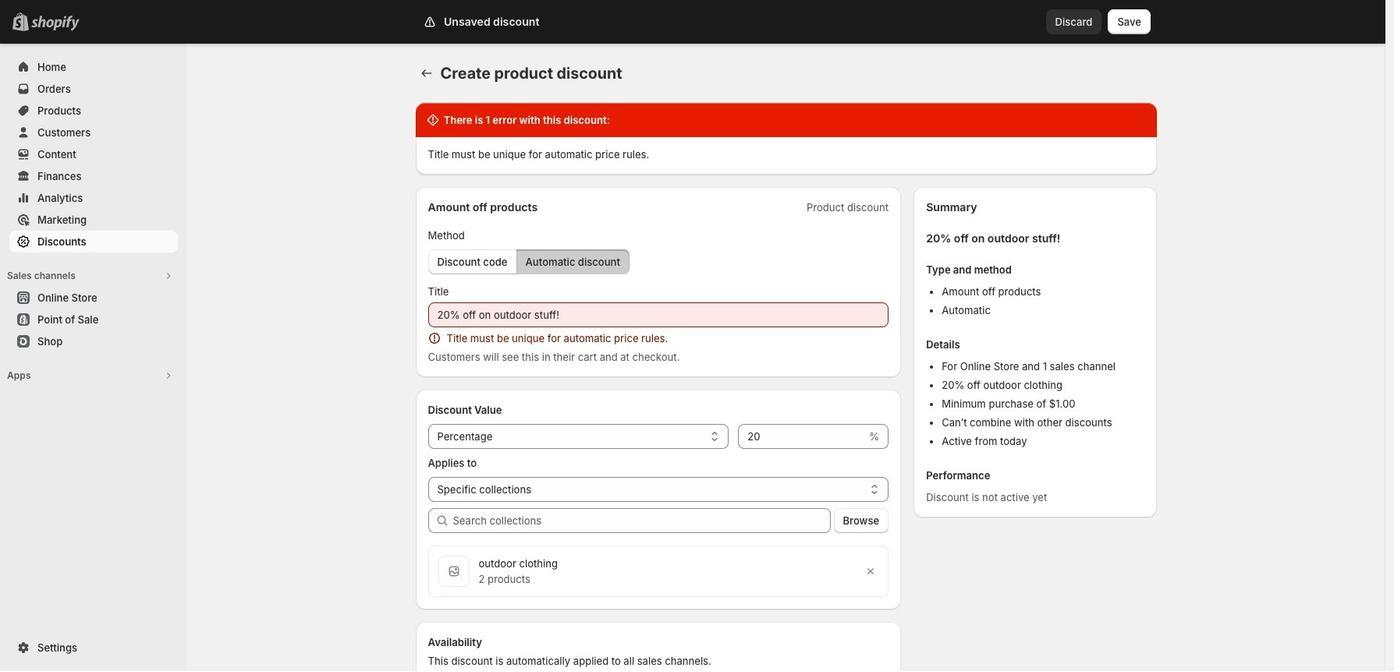 Task type: locate. For each thing, give the bounding box(es) containing it.
None text field
[[428, 303, 889, 328], [738, 424, 866, 449], [428, 303, 889, 328], [738, 424, 866, 449]]

Search collections text field
[[453, 509, 830, 534]]

shopify image
[[31, 16, 80, 31]]



Task type: vqa. For each thing, say whether or not it's contained in the screenshot.
Search or create customer TEXT BOX
no



